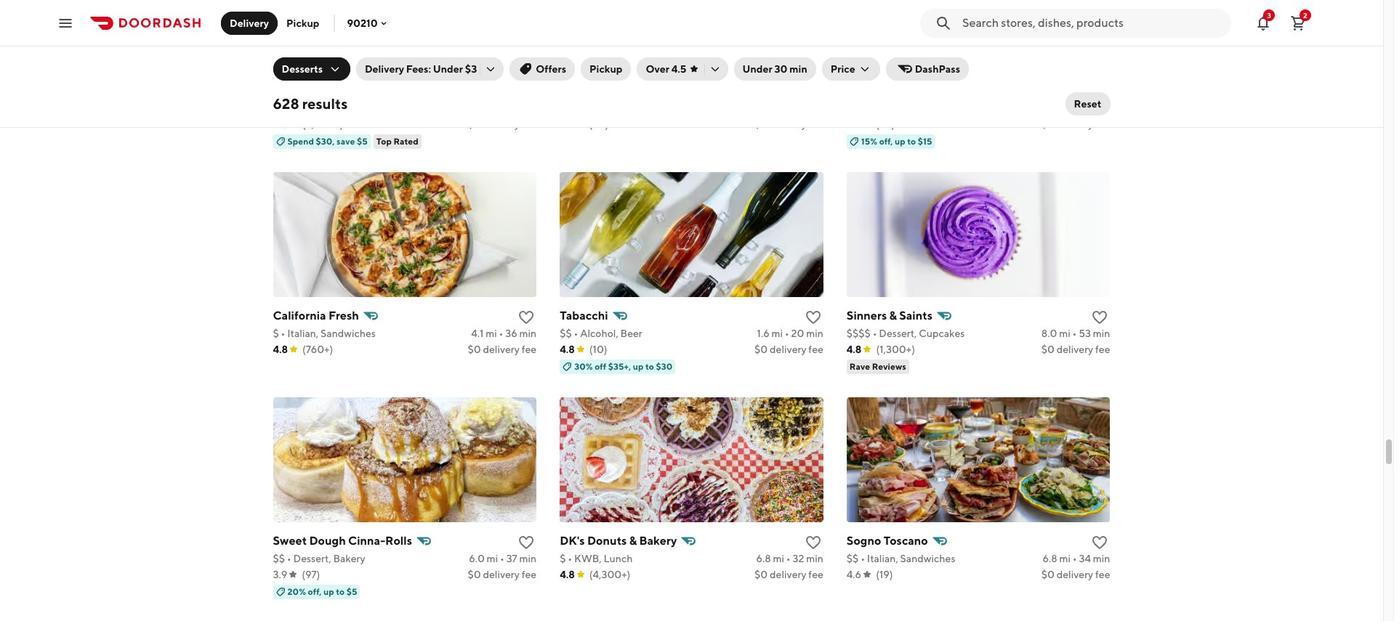 Task type: describe. For each thing, give the bounding box(es) containing it.
off, for (28)
[[880, 136, 893, 147]]

$​0 delivery fee down 1.9 mi • 27 min
[[1042, 118, 1111, 130]]

fee left the 4.4
[[809, 118, 824, 130]]

sweet
[[273, 534, 307, 548]]

dashpass
[[915, 63, 961, 75]]

sogno
[[847, 534, 882, 548]]

min for sweet dough cinna-rolls
[[520, 553, 537, 565]]

sinners
[[847, 309, 887, 323]]

delivery for sweet dough cinna-rolls
[[483, 569, 520, 581]]

628 results
[[273, 95, 348, 112]]

reset button
[[1066, 92, 1111, 116]]

sprinkles
[[273, 83, 323, 97]]

desserts button
[[273, 57, 350, 81]]

cupcakes,
[[287, 102, 336, 114]]

sandwiches for sogno toscano
[[901, 553, 956, 565]]

dough
[[309, 534, 346, 548]]

34
[[1079, 553, 1091, 565]]

delivery for delivery fees: under $3
[[365, 63, 404, 75]]

20% off, up to $5
[[288, 587, 357, 597]]

$​0 delivery fee down "$3"
[[468, 118, 537, 130]]

to for (28)
[[908, 136, 916, 147]]

(760+)
[[303, 344, 333, 355]]

$​0 for sogno toscano
[[1042, 569, 1055, 581]]

$30
[[656, 361, 673, 372]]

4.8 for tabacchi
[[560, 344, 575, 355]]

90210
[[347, 17, 378, 29]]

$​0 delivery fee for sinners & saints
[[1042, 344, 1111, 355]]

0 horizontal spatial pickup button
[[278, 11, 328, 35]]

(10)
[[590, 344, 608, 355]]

• left 36
[[499, 328, 503, 339]]

$​0 down "$3"
[[468, 118, 481, 130]]

$​0 delivery fee for california fresh
[[468, 344, 537, 355]]

4.8 for sinners & saints
[[847, 344, 862, 355]]

$ inside sprinkles cupcakes $ • cupcakes, dessert
[[273, 102, 279, 114]]

$$ for sweet dough cinna-rolls
[[273, 553, 285, 565]]

4.8 down the 628
[[273, 118, 288, 130]]

delivery down 30
[[770, 118, 807, 130]]

53
[[1079, 328, 1091, 339]]

$35+,
[[608, 361, 631, 372]]

fee down offers button
[[522, 118, 537, 130]]

20
[[792, 328, 804, 339]]

6.0 mi • 37 min
[[469, 553, 537, 565]]

• left 53 at right bottom
[[1073, 328, 1077, 339]]

off, for (97)
[[308, 587, 322, 597]]

sogno toscano
[[847, 534, 928, 548]]

6.8 mi • 32 min
[[757, 553, 824, 565]]

• left 32
[[787, 553, 791, 565]]

• left kwb,
[[568, 553, 572, 565]]

dashpass button
[[886, 57, 969, 81]]

$$ • dessert, bakery
[[273, 553, 365, 565]]

1 vertical spatial up
[[633, 361, 644, 372]]

price button
[[822, 57, 880, 81]]

(1,300+)
[[877, 344, 915, 355]]

fee down reset
[[1096, 118, 1111, 130]]

1.9
[[1046, 102, 1059, 114]]

1 horizontal spatial to
[[646, 361, 654, 372]]

over 4.5 button
[[637, 57, 728, 81]]

$ • kwb, lunch
[[560, 553, 633, 565]]

6.8 mi • 34 min
[[1043, 553, 1111, 565]]

(3,300+)
[[303, 118, 343, 130]]

desserts
[[282, 63, 323, 75]]

2 button
[[1284, 8, 1313, 37]]

spend
[[288, 136, 314, 147]]

Store search: begin typing to search for stores available on DoorDash text field
[[963, 15, 1223, 31]]

• left the 37
[[500, 553, 505, 565]]

90210 button
[[347, 17, 389, 29]]

(28)
[[876, 118, 895, 130]]

1.6
[[757, 328, 770, 339]]

delivery for sinners & saints
[[1057, 344, 1094, 355]]

$​0 for tabacchi
[[755, 344, 768, 355]]

results
[[302, 95, 348, 112]]

fee for tabacchi
[[809, 344, 824, 355]]

open menu image
[[57, 14, 74, 32]]

30
[[775, 63, 788, 75]]

$3
[[465, 63, 477, 75]]

click to add this store to your saved list image up 1.6 mi • 20 min
[[805, 309, 822, 326]]

mi for california fresh
[[486, 328, 497, 339]]

8.0 mi • 53 min
[[1042, 328, 1111, 339]]

$ for california
[[273, 328, 279, 339]]

3 items, open order cart image
[[1290, 14, 1307, 32]]

$$ • italian, sandwiches
[[847, 553, 956, 565]]

min for tabacchi
[[807, 328, 824, 339]]

delivery fees: under $3
[[365, 63, 477, 75]]

under 30 min
[[743, 63, 808, 75]]

• inside sprinkles cupcakes $ • cupcakes, dessert
[[281, 102, 285, 114]]

2
[[1304, 11, 1308, 19]]

$​0 for sweet dough cinna-rolls
[[468, 569, 481, 581]]

click to add this store to your saved list image for sinners & saints
[[1092, 309, 1109, 326]]

min for dk's donuts & bakery
[[807, 553, 824, 565]]

mi for tabacchi
[[772, 328, 783, 339]]

fees:
[[406, 63, 431, 75]]

0 vertical spatial $5
[[357, 136, 368, 147]]

click to add this store to your saved list image for california fresh
[[518, 309, 535, 326]]

mi for sinners & saints
[[1060, 328, 1071, 339]]

price
[[831, 63, 856, 75]]

toscano
[[884, 534, 928, 548]]

alcohol,
[[580, 328, 619, 339]]

4.1
[[471, 328, 484, 339]]

(4,300+)
[[590, 569, 631, 581]]

sandwiches for california fresh
[[321, 328, 376, 339]]

min inside button
[[790, 63, 808, 75]]

reviews
[[872, 361, 907, 372]]

fee for sinners & saints
[[1096, 344, 1111, 355]]

4.4
[[847, 118, 862, 130]]

3
[[1268, 11, 1272, 19]]

delivery for dk's donuts & bakery
[[770, 569, 807, 581]]

$$$$ • dessert, cupcakes
[[847, 328, 965, 339]]

36
[[506, 328, 518, 339]]

$​0 down 1.9
[[1042, 118, 1055, 130]]

dk's donuts & bakery
[[560, 534, 677, 548]]

6.0
[[469, 553, 485, 565]]

$$$$
[[847, 328, 871, 339]]

30%
[[575, 361, 593, 372]]

1 vertical spatial pickup button
[[581, 57, 631, 81]]

dessert, for &
[[879, 328, 917, 339]]

6.8 for sogno toscano
[[1043, 553, 1058, 565]]

$​0 delivery fee down 30
[[755, 118, 824, 130]]

fee for sogno toscano
[[1096, 569, 1111, 581]]

offers
[[536, 63, 567, 75]]

• down california
[[281, 328, 285, 339]]



Task type: locate. For each thing, give the bounding box(es) containing it.
dessert, up (1,300+)
[[879, 328, 917, 339]]

fee for sweet dough cinna-rolls
[[522, 569, 537, 581]]

mi for dk's donuts & bakery
[[773, 553, 785, 565]]

$$ for tabacchi
[[560, 328, 572, 339]]

1 vertical spatial italian,
[[867, 553, 899, 565]]

0 horizontal spatial sandwiches
[[321, 328, 376, 339]]

$​0 down 6.8 mi • 32 min
[[755, 569, 768, 581]]

bakery for $$ • dessert, bakery
[[333, 553, 365, 565]]

0 vertical spatial bakery
[[639, 534, 677, 548]]

mi right 1.6
[[772, 328, 783, 339]]

$​0 for sinners & saints
[[1042, 344, 1055, 355]]

(97)
[[302, 569, 320, 581]]

pickup for pickup button to the bottom
[[590, 63, 623, 75]]

fresh
[[329, 309, 359, 323]]

bakery right donuts
[[639, 534, 677, 548]]

reset
[[1074, 98, 1102, 110]]

$​0
[[468, 118, 481, 130], [755, 118, 768, 130], [1042, 118, 1055, 130], [468, 344, 481, 355], [755, 344, 768, 355], [1042, 344, 1055, 355], [468, 569, 481, 581], [755, 569, 768, 581], [1042, 569, 1055, 581]]

0 horizontal spatial delivery
[[230, 17, 269, 29]]

cupcakes inside sprinkles cupcakes $ • cupcakes, dessert
[[325, 83, 379, 97]]

& up lunch
[[629, 534, 637, 548]]

15% off, up to $15
[[862, 136, 933, 147]]

1 vertical spatial to
[[646, 361, 654, 372]]

0 horizontal spatial dessert,
[[293, 553, 331, 565]]

click to add this store to your saved list image up 8.0 mi • 53 min
[[1092, 309, 1109, 326]]

to left $30
[[646, 361, 654, 372]]

bakery for dk's donuts & bakery
[[639, 534, 677, 548]]

top
[[376, 136, 392, 147]]

$​0 down under 30 min button
[[755, 118, 768, 130]]

click to add this store to your saved list image up 4.1 mi • 36 min
[[518, 309, 535, 326]]

min right the 20
[[807, 328, 824, 339]]

$​0 for california fresh
[[468, 344, 481, 355]]

under inside button
[[743, 63, 773, 75]]

delivery down offers button
[[483, 118, 520, 130]]

up right 20%
[[324, 587, 334, 597]]

2 vertical spatial up
[[324, 587, 334, 597]]

mi right 6.0
[[487, 553, 498, 565]]

$​0 down 4.1
[[468, 344, 481, 355]]

• left the 20
[[785, 328, 789, 339]]

delivery
[[483, 118, 520, 130], [770, 118, 807, 130], [1057, 118, 1094, 130], [483, 344, 520, 355], [770, 344, 807, 355], [1057, 344, 1094, 355], [483, 569, 520, 581], [770, 569, 807, 581], [1057, 569, 1094, 581]]

$​0 delivery fee for dk's donuts & bakery
[[755, 569, 824, 581]]

off, right 15%
[[880, 136, 893, 147]]

4.1 mi • 36 min
[[471, 328, 537, 339]]

delivery for sogno toscano
[[1057, 569, 1094, 581]]

0 horizontal spatial italian,
[[287, 328, 319, 339]]

0 horizontal spatial pickup
[[287, 17, 320, 29]]

$5
[[357, 136, 368, 147], [347, 587, 357, 597]]

pickup button up desserts
[[278, 11, 328, 35]]

• left 34
[[1073, 553, 1077, 565]]

0 horizontal spatial $$
[[273, 553, 285, 565]]

1 horizontal spatial sandwiches
[[901, 553, 956, 565]]

off,
[[880, 136, 893, 147], [308, 587, 322, 597]]

• down 'sweet'
[[287, 553, 291, 565]]

4.8 down the "$$$$"
[[847, 344, 862, 355]]

to left $15
[[908, 136, 916, 147]]

&
[[890, 309, 897, 323], [629, 534, 637, 548]]

6.8 for dk's donuts & bakery
[[757, 553, 771, 565]]

$​0 delivery fee down 4.1 mi • 36 min
[[468, 344, 537, 355]]

click to add this store to your saved list image for sweet dough cinna-rolls
[[518, 534, 535, 552]]

0 vertical spatial up
[[895, 136, 906, 147]]

donuts
[[587, 534, 627, 548]]

dessert, up (97)
[[293, 553, 331, 565]]

4.5
[[672, 63, 687, 75]]

• left 27
[[1074, 102, 1079, 114]]

0 vertical spatial italian,
[[287, 328, 319, 339]]

1 horizontal spatial italian,
[[867, 553, 899, 565]]

california
[[273, 309, 326, 323]]

delivery for tabacchi
[[770, 344, 807, 355]]

0 vertical spatial delivery
[[230, 17, 269, 29]]

min right 30
[[790, 63, 808, 75]]

click to add this store to your saved list image for donuts
[[805, 534, 822, 552]]

sprinkles cupcakes $ • cupcakes, dessert
[[273, 83, 379, 114]]

1 vertical spatial 4.6
[[847, 569, 862, 581]]

pickup button
[[278, 11, 328, 35], [581, 57, 631, 81]]

15%
[[862, 136, 878, 147]]

1 horizontal spatial up
[[633, 361, 644, 372]]

italian, for california
[[287, 328, 319, 339]]

4.6 for (19)
[[847, 569, 862, 581]]

0 horizontal spatial up
[[324, 587, 334, 597]]

mi for sweet dough cinna-rolls
[[487, 553, 498, 565]]

delivery down 6.8 mi • 34 min
[[1057, 569, 1094, 581]]

dessert,
[[879, 328, 917, 339], [293, 553, 331, 565]]

min right 53 at right bottom
[[1093, 328, 1111, 339]]

1 horizontal spatial 4.6
[[847, 569, 862, 581]]

1 vertical spatial cupcakes
[[919, 328, 965, 339]]

min right 36
[[520, 328, 537, 339]]

bakery
[[639, 534, 677, 548], [333, 553, 365, 565]]

pickup left over
[[590, 63, 623, 75]]

1 horizontal spatial delivery
[[365, 63, 404, 75]]

min
[[790, 63, 808, 75], [1093, 102, 1111, 114], [520, 328, 537, 339], [807, 328, 824, 339], [1093, 328, 1111, 339], [520, 553, 537, 565], [807, 553, 824, 565], [1093, 553, 1111, 565]]

0 vertical spatial &
[[890, 309, 897, 323]]

click to add this store to your saved list image up 1.9 mi • 27 min
[[1092, 83, 1109, 101]]

sandwiches down fresh
[[321, 328, 376, 339]]

beer
[[621, 328, 643, 339]]

min right the 37
[[520, 553, 537, 565]]

4.8 down kwb,
[[560, 569, 575, 581]]

min right 32
[[807, 553, 824, 565]]

0 vertical spatial sandwiches
[[321, 328, 376, 339]]

1 6.8 from the left
[[757, 553, 771, 565]]

rave reviews
[[850, 361, 907, 372]]

delivery inside button
[[230, 17, 269, 29]]

$ • italian, sandwiches
[[273, 328, 376, 339]]

4.6 for (65)
[[560, 118, 575, 130]]

2 6.8 from the left
[[1043, 553, 1058, 565]]

min right 34
[[1093, 553, 1111, 565]]

6.8 left 32
[[757, 553, 771, 565]]

dessert, for dough
[[293, 553, 331, 565]]

$$ • alcohol, beer
[[560, 328, 643, 339]]

delivery down 8.0 mi • 53 min
[[1057, 344, 1094, 355]]

4.6 left the (65)
[[560, 118, 575, 130]]

rave
[[850, 361, 871, 372]]

mi right 4.1
[[486, 328, 497, 339]]

0 horizontal spatial 6.8
[[757, 553, 771, 565]]

4.8 for dk's donuts & bakery
[[560, 569, 575, 581]]

fee down 6.0 mi • 37 min in the bottom of the page
[[522, 569, 537, 581]]

3.9
[[273, 569, 287, 581]]

1 horizontal spatial off,
[[880, 136, 893, 147]]

$5 down $$ • dessert, bakery
[[347, 587, 357, 597]]

$​0 delivery fee for sweet dough cinna-rolls
[[468, 569, 537, 581]]

delivery down 1.6 mi • 20 min
[[770, 344, 807, 355]]

fee
[[522, 118, 537, 130], [809, 118, 824, 130], [1096, 118, 1111, 130], [522, 344, 537, 355], [809, 344, 824, 355], [1096, 344, 1111, 355], [522, 569, 537, 581], [809, 569, 824, 581], [1096, 569, 1111, 581]]

up for (28)
[[895, 136, 906, 147]]

1 vertical spatial $
[[273, 328, 279, 339]]

0 vertical spatial cupcakes
[[325, 83, 379, 97]]

0 horizontal spatial under
[[433, 63, 463, 75]]

$​0 delivery fee down 6.8 mi • 32 min
[[755, 569, 824, 581]]

6.8 left 34
[[1043, 553, 1058, 565]]

1 vertical spatial $5
[[347, 587, 357, 597]]

4.6
[[560, 118, 575, 130], [847, 569, 862, 581]]

0 horizontal spatial 4.6
[[560, 118, 575, 130]]

0 horizontal spatial &
[[629, 534, 637, 548]]

to down $$ • dessert, bakery
[[336, 587, 345, 597]]

$15
[[918, 136, 933, 147]]

over 4.5
[[646, 63, 687, 75]]

$​0 down 1.6
[[755, 344, 768, 355]]

under left "$3"
[[433, 63, 463, 75]]

$​0 delivery fee
[[468, 118, 537, 130], [755, 118, 824, 130], [1042, 118, 1111, 130], [468, 344, 537, 355], [755, 344, 824, 355], [1042, 344, 1111, 355], [468, 569, 537, 581], [755, 569, 824, 581], [1042, 569, 1111, 581]]

1 vertical spatial &
[[629, 534, 637, 548]]

click to add this store to your saved list image
[[1092, 83, 1109, 101], [518, 309, 535, 326], [1092, 309, 1109, 326], [518, 534, 535, 552]]

2 vertical spatial to
[[336, 587, 345, 597]]

delivery down 6.0 mi • 37 min in the bottom of the page
[[483, 569, 520, 581]]

mi right 1.9
[[1061, 102, 1072, 114]]

0 vertical spatial pickup
[[287, 17, 320, 29]]

1 under from the left
[[433, 63, 463, 75]]

cupcakes up dessert
[[325, 83, 379, 97]]

under left 30
[[743, 63, 773, 75]]

• down tabacchi
[[574, 328, 578, 339]]

0 vertical spatial to
[[908, 136, 916, 147]]

2 horizontal spatial $$
[[847, 553, 859, 565]]

1 vertical spatial dessert,
[[293, 553, 331, 565]]

italian, down california
[[287, 328, 319, 339]]

(19)
[[876, 569, 893, 581]]

offers button
[[510, 57, 575, 81]]

4.6 left (19)
[[847, 569, 862, 581]]

0 vertical spatial off,
[[880, 136, 893, 147]]

up for (97)
[[324, 587, 334, 597]]

fee down 8.0 mi • 53 min
[[1096, 344, 1111, 355]]

up left $15
[[895, 136, 906, 147]]

1 horizontal spatial pickup
[[590, 63, 623, 75]]

dessert
[[338, 102, 373, 114]]

sandwiches down toscano on the bottom of page
[[901, 553, 956, 565]]

1 horizontal spatial bakery
[[639, 534, 677, 548]]

$​0 down 6.0
[[468, 569, 481, 581]]

up right '$35+,'
[[633, 361, 644, 372]]

off
[[595, 361, 607, 372]]

fee down 1.6 mi • 20 min
[[809, 344, 824, 355]]

1 horizontal spatial 6.8
[[1043, 553, 1058, 565]]

mi left 34
[[1060, 553, 1071, 565]]

click to add this store to your saved list image up 6.8 mi • 32 min
[[805, 534, 822, 552]]

saints
[[900, 309, 933, 323]]

delivery
[[230, 17, 269, 29], [365, 63, 404, 75]]

italian, up (19)
[[867, 553, 899, 565]]

4.8 up 30%
[[560, 344, 575, 355]]

rolls
[[385, 534, 412, 548]]

cupcakes
[[325, 83, 379, 97], [919, 328, 965, 339]]

• down sprinkles
[[281, 102, 285, 114]]

california fresh
[[273, 309, 359, 323]]

$ down sprinkles
[[273, 102, 279, 114]]

1 vertical spatial delivery
[[365, 63, 404, 75]]

$$ up 3.9
[[273, 553, 285, 565]]

1 vertical spatial off,
[[308, 587, 322, 597]]

to for (97)
[[336, 587, 345, 597]]

under 30 min button
[[734, 57, 816, 81]]

1 horizontal spatial cupcakes
[[919, 328, 965, 339]]

0 horizontal spatial to
[[336, 587, 345, 597]]

mi for sogno toscano
[[1060, 553, 1071, 565]]

$​0 down 6.8 mi • 34 min
[[1042, 569, 1055, 581]]

8.0
[[1042, 328, 1058, 339]]

bakery down sweet dough cinna-rolls
[[333, 553, 365, 565]]

30% off $35+, up to $30
[[575, 361, 673, 372]]

min for california fresh
[[520, 328, 537, 339]]

fee down 6.8 mi • 34 min
[[1096, 569, 1111, 581]]

(65)
[[589, 118, 609, 130]]

pickup button left over
[[581, 57, 631, 81]]

$ for dk's
[[560, 553, 566, 565]]

delivery for california fresh
[[483, 344, 520, 355]]

kwb,
[[574, 553, 602, 565]]

sinners & saints
[[847, 309, 933, 323]]

min right 27
[[1093, 102, 1111, 114]]

1 horizontal spatial dessert,
[[879, 328, 917, 339]]

4.8 for california fresh
[[273, 344, 288, 355]]

lunch
[[604, 553, 633, 565]]

delivery down 6.8 mi • 32 min
[[770, 569, 807, 581]]

click to add this store to your saved list image up 6.8 mi • 34 min
[[1092, 534, 1109, 552]]

$​0 for dk's donuts & bakery
[[755, 569, 768, 581]]

delivery button
[[221, 11, 278, 35]]

1 vertical spatial bakery
[[333, 553, 365, 565]]

$​0 delivery fee down 1.6 mi • 20 min
[[755, 344, 824, 355]]

italian,
[[287, 328, 319, 339], [867, 553, 899, 565]]

sandwiches
[[321, 328, 376, 339], [901, 553, 956, 565]]

cupcakes down saints
[[919, 328, 965, 339]]

spend $30, save $5
[[288, 136, 368, 147]]

mi right 8.0
[[1060, 328, 1071, 339]]

fee for california fresh
[[522, 344, 537, 355]]

click to add this store to your saved list image for toscano
[[1092, 534, 1109, 552]]

20%
[[288, 587, 306, 597]]

tabacchi
[[560, 309, 608, 323]]

$30,
[[316, 136, 335, 147]]

0 horizontal spatial cupcakes
[[325, 83, 379, 97]]

save
[[337, 136, 355, 147]]

$​0 down 8.0
[[1042, 344, 1055, 355]]

1 horizontal spatial $$
[[560, 328, 572, 339]]

2 under from the left
[[743, 63, 773, 75]]

0 horizontal spatial off,
[[308, 587, 322, 597]]

1.6 mi • 20 min
[[757, 328, 824, 339]]

37
[[507, 553, 518, 565]]

under
[[433, 63, 463, 75], [743, 63, 773, 75]]

$​0 delivery fee for tabacchi
[[755, 344, 824, 355]]

cinna-
[[348, 534, 385, 548]]

0 horizontal spatial bakery
[[333, 553, 365, 565]]

pickup for the left pickup button
[[287, 17, 320, 29]]

1.9 mi • 27 min
[[1046, 102, 1111, 114]]

1 vertical spatial sandwiches
[[901, 553, 956, 565]]

click to add this store to your saved list image up 6.0 mi • 37 min in the bottom of the page
[[518, 534, 535, 552]]

over
[[646, 63, 670, 75]]

1 vertical spatial pickup
[[590, 63, 623, 75]]

2 horizontal spatial up
[[895, 136, 906, 147]]

$​0 delivery fee down 6.0 mi • 37 min in the bottom of the page
[[468, 569, 537, 581]]

rated
[[394, 136, 419, 147]]

$$ down sogno
[[847, 553, 859, 565]]

pickup up desserts
[[287, 17, 320, 29]]

0 vertical spatial dessert,
[[879, 328, 917, 339]]

fee for dk's donuts & bakery
[[809, 569, 824, 581]]

• down sogno
[[861, 553, 865, 565]]

628
[[273, 95, 299, 112]]

1 horizontal spatial under
[[743, 63, 773, 75]]

fee down 6.8 mi • 32 min
[[809, 569, 824, 581]]

delivery for delivery
[[230, 17, 269, 29]]

$$
[[560, 328, 572, 339], [273, 553, 285, 565], [847, 553, 859, 565]]

notification bell image
[[1255, 14, 1273, 32]]

• right the "$$$$"
[[873, 328, 877, 339]]

2 horizontal spatial to
[[908, 136, 916, 147]]

2 vertical spatial $
[[560, 553, 566, 565]]

delivery down 1.9 mi • 27 min
[[1057, 118, 1094, 130]]

4.8 left (760+)
[[273, 344, 288, 355]]

0 vertical spatial pickup button
[[278, 11, 328, 35]]

4.8
[[273, 118, 288, 130], [273, 344, 288, 355], [560, 344, 575, 355], [847, 344, 862, 355], [560, 569, 575, 581]]

min for sogno toscano
[[1093, 553, 1111, 565]]

click to add this store to your saved list image
[[805, 309, 822, 326], [805, 534, 822, 552], [1092, 534, 1109, 552]]

min for sinners & saints
[[1093, 328, 1111, 339]]

0 vertical spatial $
[[273, 102, 279, 114]]

1 horizontal spatial &
[[890, 309, 897, 323]]

$​0 delivery fee down 6.8 mi • 34 min
[[1042, 569, 1111, 581]]

$$ for sogno toscano
[[847, 553, 859, 565]]

$​0 delivery fee down 8.0 mi • 53 min
[[1042, 344, 1111, 355]]

1 horizontal spatial pickup button
[[581, 57, 631, 81]]

sweet dough cinna-rolls
[[273, 534, 412, 548]]

$​0 delivery fee for sogno toscano
[[1042, 569, 1111, 581]]

$ down dk's
[[560, 553, 566, 565]]

& up $$$$ • dessert, cupcakes
[[890, 309, 897, 323]]

italian, for sogno
[[867, 553, 899, 565]]

0 vertical spatial 4.6
[[560, 118, 575, 130]]



Task type: vqa. For each thing, say whether or not it's contained in the screenshot.
628
yes



